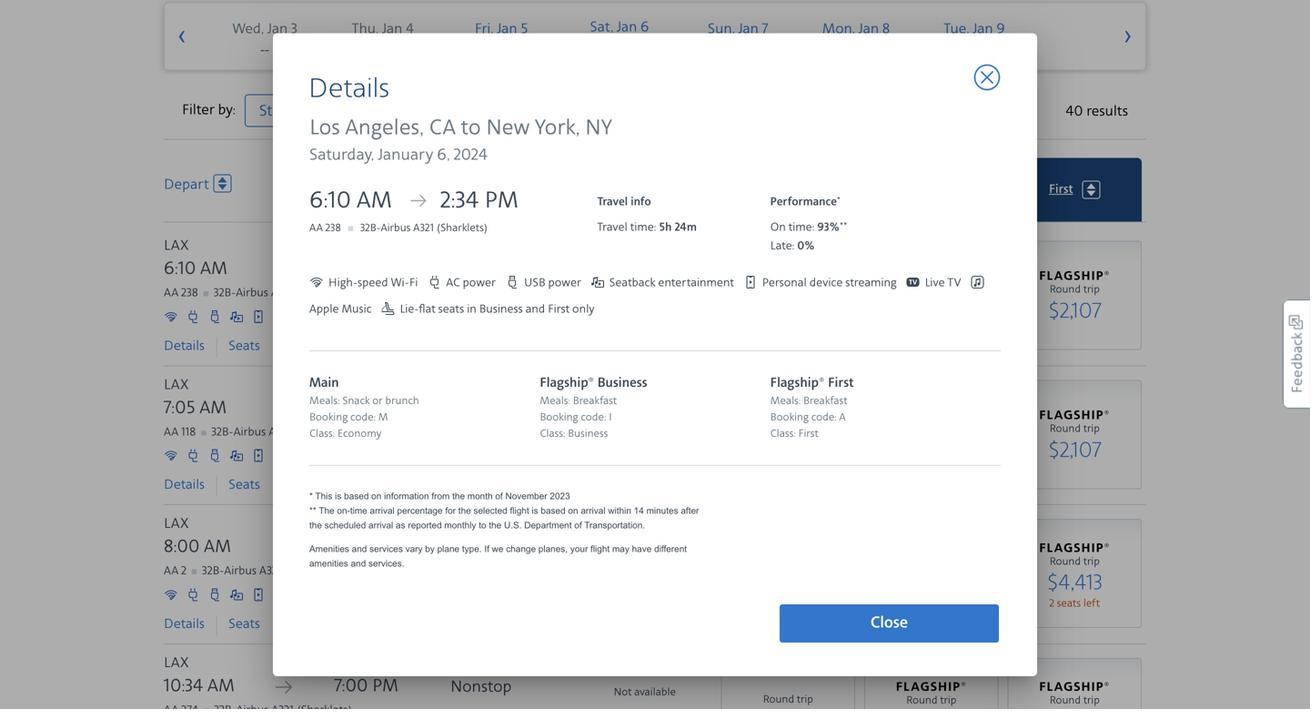 Task type: vqa. For each thing, say whether or not it's contained in the screenshot.
from
yes



Task type: locate. For each thing, give the bounding box(es) containing it.
1 vertical spatial details button
[[164, 478, 205, 494]]

1 available from the top
[[635, 270, 676, 281]]

2 jan from the left
[[382, 22, 403, 37]]

(sharklets) down duration
[[437, 223, 488, 234]]

0 vertical spatial 238
[[326, 223, 341, 234]]

0 vertical spatial not available
[[614, 270, 676, 281]]

2 lax from the top
[[164, 378, 189, 393]]

code: left 'i'
[[581, 412, 607, 423]]

0 vertical spatial 24m
[[675, 222, 697, 234]]

american airlines
[[365, 102, 483, 121]]

code: for flagship® business
[[581, 412, 607, 423]]

round trip
[[763, 277, 814, 288], [763, 695, 814, 706]]

3 code: from the left
[[812, 412, 837, 423]]

jan inside the wed, jan 3 --
[[268, 22, 288, 37]]

1 horizontal spatial booking
[[540, 412, 579, 423]]

0 vertical spatial first
[[548, 304, 570, 316]]

sun, jan 7 button
[[684, 12, 793, 66]]

1 vertical spatial 5h
[[451, 518, 468, 534]]

1 horizontal spatial 5h
[[659, 222, 672, 234]]

2 vertical spatial business
[[568, 429, 608, 440]]

class: inside main meals: snack or brunch booking code: m class: economy
[[310, 429, 335, 440]]

0%
[[798, 240, 815, 253]]

2 booking from the left
[[540, 412, 579, 423]]

jfk up snack
[[335, 378, 355, 393]]

2 horizontal spatial class:
[[771, 429, 796, 440]]

* left this
[[310, 491, 313, 501]]

brunch
[[385, 396, 419, 407]]

1 jfk from the top
[[335, 378, 355, 393]]

power for ac power
[[463, 277, 496, 290]]

32b- down 6:10 am
[[361, 223, 381, 234]]

round trip for 2:34 pm
[[763, 277, 814, 288]]

3:29
[[335, 399, 364, 418]]

4 lax from the top
[[164, 656, 189, 671]]

2 vertical spatial not
[[614, 687, 632, 698]]

0 horizontal spatial first
[[548, 304, 570, 316]]

lax inside lax 6:10 am
[[164, 239, 189, 254]]

2 available from the top
[[635, 548, 676, 559]]

wi-
[[391, 277, 409, 290]]

jan left 8
[[859, 22, 879, 37]]

flagship® for flagship® first
[[771, 377, 825, 391]]

1 vertical spatial pipe image
[[205, 616, 229, 631]]

not available for $4,413
[[614, 548, 676, 559]]

usb power
[[524, 277, 581, 290]]

high-speed wi-fi
[[329, 277, 418, 290]]

0 horizontal spatial 2:34
[[335, 260, 364, 279]]

first
[[548, 304, 570, 316], [828, 377, 854, 391], [799, 429, 819, 440]]

breakfast
[[573, 396, 617, 407], [804, 396, 848, 407]]

minutes
[[647, 506, 679, 516]]

0 vertical spatial details button
[[164, 339, 205, 355]]

2 round trip from the top
[[763, 695, 814, 706]]

breakfast up a
[[804, 396, 848, 407]]

1 horizontal spatial meals:
[[540, 396, 571, 407]]

jan left '7'
[[739, 22, 759, 37]]

$2,107
[[1049, 301, 1102, 323], [1049, 440, 1102, 462]]

not for $4,413
[[614, 548, 632, 559]]

0 vertical spatial to
[[461, 118, 481, 140]]

1 horizontal spatial **
[[840, 222, 848, 231]]

2:34 down 2024
[[441, 190, 479, 214]]

round trip $590
[[763, 416, 814, 455]]

business right in
[[480, 304, 523, 316]]

not available
[[614, 270, 676, 281], [614, 548, 676, 559], [614, 687, 676, 698]]

(sharklets) down 3:29
[[294, 426, 350, 439]]

1 vertical spatial based
[[541, 506, 566, 516]]

0 vertical spatial aa 238
[[310, 223, 341, 234]]

2024
[[454, 147, 488, 164]]

code: inside flagship® first meals: breakfast booking code: a class: first
[[812, 412, 837, 423]]

have
[[632, 544, 652, 554]]

1 vertical spatial aa 238
[[164, 287, 201, 300]]

2:34
[[441, 190, 479, 214], [335, 260, 364, 279]]

0 horizontal spatial meals:
[[310, 396, 340, 407]]

jan for fri, jan 5
[[497, 22, 518, 37]]

1 horizontal spatial on
[[568, 506, 579, 516]]

pipe image
[[205, 477, 229, 492]]

within
[[608, 506, 632, 516]]

1 horizontal spatial class:
[[540, 429, 566, 440]]

2 $2,107 from the top
[[1049, 440, 1102, 462]]

arrow right image for $1,699
[[266, 398, 293, 421]]

time: for on
[[789, 222, 815, 234]]

arrival left as
[[369, 520, 394, 530]]

to inside los angeles, ca to new york, ny saturday, january 6, 2024
[[461, 118, 481, 140]]

code: up economy
[[351, 412, 376, 423]]

1 round trip from the top
[[763, 277, 814, 288]]

1 booking from the left
[[310, 412, 348, 423]]

0 horizontal spatial aa 238
[[164, 287, 201, 300]]

2 not from the top
[[614, 548, 632, 559]]

6:10 down depart
[[164, 260, 196, 279]]

booking down snack
[[310, 412, 348, 423]]

aa down lax 6:10 am on the top left of the page
[[164, 287, 179, 300]]

a321 for 8:00 am
[[259, 566, 282, 578]]

seats
[[229, 339, 260, 354], [229, 479, 260, 493], [229, 618, 260, 632]]

238 down lax 6:10 am on the top left of the page
[[181, 287, 198, 300]]

jan left the 5
[[497, 22, 518, 37]]

live tv
[[925, 277, 962, 290]]

aa down 8:00
[[164, 566, 179, 578]]

meals: for flagship® business
[[540, 396, 571, 407]]

1 horizontal spatial 2:34
[[441, 190, 479, 214]]

m
[[378, 412, 388, 423]]

business up 2023
[[568, 429, 608, 440]]

1 vertical spatial nonstop
[[451, 541, 512, 557]]

1 horizontal spatial 2
[[1050, 598, 1055, 609]]

breakfast inside flagship® business meals: breakfast booking code: i class: business
[[573, 396, 617, 407]]

am inside lax 6:10 am
[[200, 260, 228, 279]]

services
[[370, 544, 403, 554]]

based up time
[[344, 491, 369, 501]]

5 jan from the left
[[859, 22, 879, 37]]

5
[[521, 22, 528, 37]]

2 vertical spatial seats
[[229, 618, 260, 632]]

details
[[309, 76, 390, 104], [164, 339, 205, 354], [164, 479, 205, 493], [164, 618, 205, 632]]

scheduled
[[325, 520, 366, 530]]

1 horizontal spatial seats
[[1058, 598, 1082, 609]]

1 not available from the top
[[614, 270, 676, 281]]

1 vertical spatial flight
[[591, 544, 610, 554]]

aa 238 down lax 6:10 am on the top left of the page
[[164, 287, 201, 300]]

1 vertical spatial to
[[479, 520, 487, 530]]

a321 for 7:05 am
[[269, 426, 291, 439]]

2 seats button from the top
[[229, 478, 260, 494]]

the up for
[[453, 491, 465, 501]]

and down usb
[[526, 304, 545, 316]]

arrow right image left 3:29
[[266, 398, 293, 421]]

5h
[[659, 222, 672, 234], [451, 518, 468, 534]]

meals: inside flagship® first meals: breakfast booking code: a class: first
[[771, 396, 801, 407]]

airbus for 7:05 am
[[234, 426, 266, 439]]

2 meals: from the left
[[540, 396, 571, 407]]

on-
[[337, 506, 350, 516]]

details for 8:00 am
[[164, 618, 205, 632]]

plane
[[438, 544, 460, 554]]

1 horizontal spatial flagship®
[[771, 377, 825, 391]]

1 vertical spatial $2,107
[[1049, 440, 1102, 462]]

to down selected
[[479, 520, 487, 530]]

jfk 4:24 pm
[[335, 517, 397, 557]]

1 breakfast from the left
[[573, 396, 617, 407]]

0 vertical spatial arrow right image
[[266, 259, 293, 282]]

am for 6:10 am
[[200, 260, 228, 279]]

1 vertical spatial on
[[568, 506, 579, 516]]

2 time: from the left
[[789, 222, 815, 234]]

1 horizontal spatial flight
[[591, 544, 610, 554]]

0 vertical spatial available
[[635, 270, 676, 281]]

duration
[[451, 178, 508, 193]]

1 code: from the left
[[351, 412, 376, 423]]

1 horizontal spatial code:
[[581, 412, 607, 423]]

aa
[[310, 223, 323, 234], [164, 287, 179, 300], [164, 426, 179, 439], [164, 566, 179, 578]]

class: inside flagship® first meals: breakfast booking code: a class: first
[[771, 429, 796, 440]]

2:34 for not available
[[335, 260, 364, 279]]

lax down depart
[[164, 239, 189, 254]]

0 vertical spatial jfk
[[335, 378, 355, 393]]

am
[[357, 190, 392, 214], [200, 260, 228, 279], [200, 399, 227, 418], [204, 539, 231, 557], [207, 678, 235, 696]]

1 vertical spatial of
[[575, 520, 582, 530]]

lax inside 'lax 7:05 am'
[[164, 378, 189, 393]]

booking inside flagship® first meals: breakfast booking code: a class: first
[[771, 412, 809, 423]]

-
[[260, 42, 265, 57], [265, 42, 269, 57]]

1 vertical spatial arrow right image
[[266, 676, 293, 700]]

aa 238
[[310, 223, 341, 234], [164, 287, 201, 300]]

flight up u.s.
[[510, 506, 529, 516]]

3 lax from the top
[[164, 517, 189, 532]]

flight inside amenities and services vary by plane type. if we change planes, your flight may have different amenities and services.
[[591, 544, 610, 554]]

airbus for 6:10 am
[[236, 287, 268, 300]]

not for $2,107
[[614, 270, 632, 281]]

1 flagship® round trip $2,107 from the top
[[1040, 270, 1111, 323]]

am down january
[[357, 190, 392, 214]]

aa 238 down 6:10 am
[[310, 223, 341, 234]]

am for 8:00 am
[[204, 539, 231, 557]]

class: inside flagship® business meals: breakfast booking code: i class: business
[[540, 429, 566, 440]]

2 seats from the top
[[229, 479, 260, 493]]

2 code: from the left
[[581, 412, 607, 423]]

am inside lax 10:34 am
[[207, 678, 235, 696]]

2:34 up 'music'
[[335, 260, 364, 279]]

sun, jan 7
[[708, 22, 768, 37]]

square image down 10:34
[[201, 701, 212, 709]]

time: for travel
[[631, 222, 657, 234]]

a321 left high-
[[271, 287, 294, 300]]

1 power from the left
[[463, 277, 496, 290]]

1 vertical spatial not
[[614, 548, 632, 559]]

on left information
[[372, 491, 382, 501]]

booking up $590
[[771, 412, 809, 423]]

am right '7:05'
[[200, 399, 227, 418]]

arrow right image
[[266, 259, 293, 282], [266, 537, 293, 561]]

jan left 4
[[382, 22, 403, 37]]

$4,413
[[1047, 573, 1103, 595]]

seats button for $1,699
[[229, 478, 260, 494]]

0 horizontal spatial seats
[[438, 304, 464, 316]]

2 vertical spatial available
[[635, 687, 676, 698]]

pipe image up 'lax 7:05 am' in the bottom of the page
[[205, 338, 229, 353]]

32b-airbus a321 (sharklets)
[[361, 223, 488, 234], [211, 287, 352, 300], [209, 426, 350, 439], [200, 566, 340, 578]]

airbus for 8:00 am
[[224, 566, 257, 578]]

0 vertical spatial flagship® round trip $2,107
[[1040, 270, 1111, 323]]

details button up 'lax 7:05 am' in the bottom of the page
[[164, 339, 205, 355]]

round trip for 7:00 pm
[[763, 695, 814, 706]]

if
[[485, 544, 490, 554]]

am inside the lax 8:00 am
[[204, 539, 231, 557]]

1 vertical spatial jfk
[[335, 517, 355, 532]]

flagship®
[[540, 377, 594, 391], [771, 377, 825, 391]]

2 travel from the top
[[598, 222, 628, 234]]

1 class: from the left
[[310, 429, 335, 440]]

1 arrow right image from the top
[[266, 398, 293, 421]]

seats button for flagship®
[[229, 339, 260, 355]]

** down performance *
[[840, 222, 848, 231]]

november
[[506, 491, 548, 501]]

- up "stops"
[[265, 42, 269, 57]]

not
[[614, 270, 632, 281], [614, 548, 632, 559], [614, 687, 632, 698]]

percentage
[[397, 506, 443, 516]]

code: left a
[[812, 412, 837, 423]]

3 details button from the top
[[164, 617, 205, 633]]

details down aa 2 on the left of page
[[164, 618, 205, 632]]

1 vertical spatial round trip
[[763, 695, 814, 706]]

flagship® inside flagship® business meals: breakfast booking code: i class: business
[[540, 377, 594, 391]]

jan for tue, jan 9 $542
[[973, 22, 994, 37]]

24m down selected
[[472, 518, 503, 534]]

1 vertical spatial flagship® round trip $2,107
[[1040, 410, 1111, 462]]

for
[[445, 506, 456, 516]]

seats for $1,699
[[229, 479, 260, 493]]

32b-airbus a321 (sharklets) up apple
[[211, 287, 352, 300]]

am inside 'lax 7:05 am'
[[200, 399, 227, 418]]

jan left 9
[[973, 22, 994, 37]]

10:34
[[164, 678, 203, 696]]

the right for
[[459, 506, 471, 516]]

flagship® down only
[[540, 377, 594, 391]]

arrow right image
[[266, 398, 293, 421], [266, 676, 293, 700]]

jan
[[268, 22, 288, 37], [382, 22, 403, 37], [497, 22, 518, 37], [739, 22, 759, 37], [859, 22, 879, 37], [973, 22, 994, 37]]

5h down for
[[451, 518, 468, 534]]

of up your
[[575, 520, 582, 530]]

based
[[344, 491, 369, 501], [541, 506, 566, 516]]

flight inside * this is based on information from the month of november 2023 ** the on-time arrival percentage for the selected flight is based on arrival within 14 minutes after the scheduled arrival as reported monthly to the u.s. department of transportation.
[[510, 506, 529, 516]]

** left the
[[310, 506, 317, 516]]

0 vertical spatial *
[[837, 196, 841, 206]]

1 meals: from the left
[[310, 396, 340, 407]]

lax inside the lax 8:00 am
[[164, 517, 189, 532]]

1 travel from the top
[[598, 196, 628, 208]]

code: inside flagship® business meals: breakfast booking code: i class: business
[[581, 412, 607, 423]]

3 seats button from the top
[[229, 617, 260, 633]]

3 class: from the left
[[771, 429, 796, 440]]

1 seats button from the top
[[229, 339, 260, 355]]

0 horizontal spatial time:
[[631, 222, 657, 234]]

breakfast inside flagship® first meals: breakfast booking code: a class: first
[[804, 396, 848, 407]]

available for $4,413
[[635, 548, 676, 559]]

24m
[[675, 222, 697, 234], [472, 518, 503, 534]]

4 jan from the left
[[739, 22, 759, 37]]

3 jan from the left
[[497, 22, 518, 37]]

tooltip
[[164, 309, 186, 324], [186, 309, 208, 324], [208, 309, 229, 324], [229, 309, 251, 324], [251, 309, 273, 324], [295, 309, 317, 324], [317, 309, 339, 324], [164, 448, 186, 463], [186, 448, 208, 463], [208, 448, 229, 463], [229, 448, 251, 463], [251, 448, 273, 463], [295, 448, 317, 463], [317, 448, 339, 463], [164, 588, 186, 603], [186, 588, 208, 603], [208, 588, 229, 603], [229, 588, 251, 603], [251, 588, 273, 603]]

1 flagship® from the left
[[540, 377, 594, 391]]

booking for flagship® business
[[540, 412, 579, 423]]

2 flagship® from the left
[[771, 377, 825, 391]]

1 not from the top
[[614, 270, 632, 281]]

0 horizontal spatial 5h
[[451, 518, 468, 534]]

0 horizontal spatial flagship®
[[540, 377, 594, 391]]

seats left in
[[438, 304, 464, 316]]

square image
[[341, 221, 361, 235], [201, 284, 211, 299], [199, 423, 209, 438], [189, 562, 200, 577], [201, 701, 212, 709]]

1 horizontal spatial power
[[548, 277, 581, 290]]

3 booking from the left
[[771, 412, 809, 423]]

2 horizontal spatial meals:
[[771, 396, 801, 407]]

40 results status
[[1066, 98, 1129, 119]]

2 vertical spatial details button
[[164, 617, 205, 633]]

1 vertical spatial 24m
[[472, 518, 503, 534]]

month
[[468, 491, 493, 501]]

0 vertical spatial $2,107
[[1049, 301, 1102, 323]]

2 vertical spatial not available
[[614, 687, 676, 698]]

time: up "0%"
[[789, 222, 815, 234]]

2 details button from the top
[[164, 478, 205, 494]]

we
[[492, 544, 504, 554]]

- down wed,
[[260, 42, 265, 57]]

238 down 6:10 am
[[326, 223, 341, 234]]

am right 10:34
[[207, 678, 235, 696]]

0 horizontal spatial on
[[372, 491, 382, 501]]

8
[[883, 22, 890, 37]]

2 not available from the top
[[614, 548, 676, 559]]

0 horizontal spatial booking
[[310, 412, 348, 423]]

1 vertical spatial travel
[[598, 222, 628, 234]]

2 arrow right image from the top
[[266, 537, 293, 561]]

$2,107 for $1,699
[[1049, 440, 1102, 462]]

meals: inside flagship® business meals: breakfast booking code: i class: business
[[540, 396, 571, 407]]

available
[[635, 270, 676, 281], [635, 548, 676, 559], [635, 687, 676, 698]]

0 vertical spatial is
[[335, 491, 342, 501]]

1 vertical spatial first
[[828, 377, 854, 391]]

a321 for 6:10 am
[[271, 287, 294, 300]]

1 vertical spatial seats button
[[229, 478, 260, 494]]

1 vertical spatial arrow right image
[[266, 537, 293, 561]]

jfk inside jfk 3:29 pm
[[335, 378, 355, 393]]

(sharklets) up apple
[[296, 287, 352, 300]]

2 flagship® round trip $2,107 from the top
[[1040, 410, 1111, 462]]

lax up 10:34
[[164, 656, 189, 671]]

5h up seatback entertainment
[[659, 222, 672, 234]]

new
[[486, 118, 530, 140]]

2 power from the left
[[548, 277, 581, 290]]

a321 left economy
[[269, 426, 291, 439]]

40
[[1066, 105, 1084, 119]]

arrow right image left amenities
[[266, 537, 293, 561]]

and left services
[[352, 544, 367, 554]]

a321 up the fi
[[413, 223, 434, 234]]

0 horizontal spatial class:
[[310, 429, 335, 440]]

14
[[634, 506, 644, 516]]

power right "ac"
[[463, 277, 496, 290]]

3 not available from the top
[[614, 687, 676, 698]]

1 horizontal spatial *
[[837, 196, 841, 206]]

jan left 3
[[268, 22, 288, 37]]

6:10 down saturday,
[[310, 190, 351, 214]]

1 horizontal spatial 2:34 pm
[[441, 190, 519, 214]]

time: down info
[[631, 222, 657, 234]]

aa for 8:00 am
[[164, 566, 179, 578]]

or
[[373, 396, 383, 407]]

2 jfk from the top
[[335, 517, 355, 532]]

lax up '7:05'
[[164, 378, 189, 393]]

1 vertical spatial round trip button
[[721, 658, 856, 709]]

lax 8:00 am
[[164, 517, 231, 557]]

1 arrow right image from the top
[[266, 259, 293, 282]]

0 horizontal spatial *
[[310, 491, 313, 501]]

am down the depart button
[[200, 260, 228, 279]]

1 vertical spatial **
[[310, 506, 317, 516]]

info
[[631, 196, 651, 208]]

square image down lax 6:10 am on the top left of the page
[[201, 284, 211, 299]]

time: inside on time: 93% ** late: 0%
[[789, 222, 815, 234]]

1 horizontal spatial 24m
[[675, 222, 697, 234]]

booking inside flagship® business meals: breakfast booking code: i class: business
[[540, 412, 579, 423]]

2 class: from the left
[[540, 429, 566, 440]]

mon, jan 8 button
[[802, 12, 911, 66]]

* up 93%
[[837, 196, 841, 206]]

0 horizontal spatial 6:10
[[164, 260, 196, 279]]

is down november in the left of the page
[[532, 506, 539, 516]]

1 horizontal spatial 6:10
[[310, 190, 351, 214]]

2 horizontal spatial code:
[[812, 412, 837, 423]]

jan inside tue, jan 9 $542
[[973, 22, 994, 37]]

business up 'i'
[[598, 377, 648, 391]]

1 round trip button from the top
[[721, 241, 856, 350]]

arrow right image left high-
[[266, 259, 293, 282]]

details up 'lax 7:05 am' in the bottom of the page
[[164, 339, 205, 354]]

0 horizontal spatial power
[[463, 277, 496, 290]]

32b- right aa 2 on the left of page
[[202, 566, 224, 578]]

6 jan from the left
[[973, 22, 994, 37]]

may
[[613, 544, 630, 554]]

0 vertical spatial seats button
[[229, 339, 260, 355]]

booking left 'i'
[[540, 412, 579, 423]]

0 vertical spatial 2
[[181, 566, 187, 578]]

1 horizontal spatial time:
[[789, 222, 815, 234]]

the down selected
[[489, 520, 502, 530]]

1 details button from the top
[[164, 339, 205, 355]]

aa left 118
[[164, 426, 179, 439]]

1 vertical spatial *
[[310, 491, 313, 501]]

round trip button for 2:34 pm
[[721, 241, 856, 350]]

flagship®
[[896, 264, 967, 277], [1040, 270, 1111, 283], [1040, 410, 1111, 422], [1040, 542, 1111, 555], [896, 681, 967, 694], [1040, 681, 1111, 694]]

flight left may
[[591, 544, 610, 554]]

fri,
[[475, 22, 494, 37]]

square image for 10:34 am
[[201, 701, 212, 709]]

1 vertical spatial seats
[[1058, 598, 1082, 609]]

3 meals: from the left
[[771, 396, 801, 407]]

breakfast up 'i'
[[573, 396, 617, 407]]

0 vertical spatial seats
[[438, 304, 464, 316]]

los angeles, ca to new york, ny saturday, january 6, 2024
[[310, 118, 613, 164]]

seats down $4,413
[[1058, 598, 1082, 609]]

2 round trip button from the top
[[721, 658, 856, 709]]

1 pipe image from the top
[[205, 338, 229, 353]]

arrow right image for $2,107
[[266, 259, 293, 282]]

sun,
[[708, 22, 735, 37]]

0 horizontal spatial flight
[[510, 506, 529, 516]]

based up department
[[541, 506, 566, 516]]

1 $2,107 from the top
[[1049, 301, 1102, 323]]

1 seats from the top
[[229, 339, 260, 354]]

thu, jan 4
[[352, 22, 414, 37]]

apple music
[[310, 304, 372, 316]]

1 time: from the left
[[631, 222, 657, 234]]

fri, jan 5
[[475, 22, 528, 37]]

0 vertical spatial round trip
[[763, 277, 814, 288]]

your
[[571, 544, 588, 554]]

details button for flagship®
[[164, 339, 205, 355]]

breakfast for first
[[804, 396, 848, 407]]

transportation.
[[585, 520, 645, 530]]

2 arrow right image from the top
[[266, 676, 293, 700]]

jfk inside jfk 4:24 pm
[[335, 517, 355, 532]]

0 vertical spatial 2:34
[[441, 190, 479, 214]]

jfk down on-
[[335, 517, 355, 532]]

$1,699 button
[[865, 380, 999, 489]]

left
[[1084, 598, 1100, 609]]

2 pipe image from the top
[[205, 616, 229, 631]]

wed,
[[232, 22, 264, 37]]

1 horizontal spatial 238
[[326, 223, 341, 234]]

flagship® up round trip $590
[[771, 377, 825, 391]]

2 breakfast from the left
[[804, 396, 848, 407]]

1 jan from the left
[[268, 22, 288, 37]]

2:34 pm down 2024
[[441, 190, 519, 214]]

1 lax from the top
[[164, 239, 189, 254]]

* inside performance *
[[837, 196, 841, 206]]

i
[[609, 412, 612, 423]]

amenities
[[310, 544, 349, 554]]

0 vertical spatial **
[[840, 222, 848, 231]]

pipe image
[[205, 338, 229, 353], [205, 616, 229, 631]]

power right usb
[[548, 277, 581, 290]]

0 vertical spatial round trip button
[[721, 241, 856, 350]]

square image right 118
[[199, 423, 209, 438]]

24m up entertainment
[[675, 222, 697, 234]]

1 vertical spatial not available
[[614, 548, 676, 559]]

0 vertical spatial 2:34 pm
[[441, 190, 519, 214]]

square image for 6:10 am
[[201, 284, 211, 299]]

(sharklets) down amenities
[[285, 566, 340, 578]]

0 vertical spatial arrow right image
[[266, 398, 293, 421]]

32b- down lax 6:10 am on the top left of the page
[[214, 287, 236, 300]]

lax inside lax 10:34 am
[[164, 656, 189, 671]]

32b- for 6:10 am
[[214, 287, 236, 300]]

flagship® inside flagship® first meals: breakfast booking code: a class: first
[[771, 377, 825, 391]]

1 horizontal spatial first
[[799, 429, 819, 440]]

lax for 8:00 am
[[164, 517, 189, 532]]

32b-airbus a321 (sharklets) down main
[[209, 426, 350, 439]]

2 horizontal spatial booking
[[771, 412, 809, 423]]

to up 2024
[[461, 118, 481, 140]]

square image for 8:00 am
[[189, 562, 200, 577]]

2023
[[550, 491, 570, 501]]

details button up the lax 8:00 am
[[164, 478, 205, 494]]



Task type: describe. For each thing, give the bounding box(es) containing it.
$542
[[955, 40, 995, 59]]

aa for 6:10 am
[[164, 287, 179, 300]]

filter
[[182, 103, 215, 118]]

time
[[350, 506, 368, 516]]

department
[[525, 520, 572, 530]]

booking inside main meals: snack or brunch booking code: m class: economy
[[310, 412, 348, 423]]

2 horizontal spatial first
[[828, 377, 854, 391]]

32b-airbus a321 (sharklets) up the fi
[[361, 223, 488, 234]]

1 horizontal spatial of
[[575, 520, 582, 530]]

tv
[[948, 277, 962, 290]]

lax for 10:34 am
[[164, 656, 189, 671]]

travel time: 5h 24m
[[598, 222, 697, 234]]

class: for flagship® business
[[540, 429, 566, 440]]

3 available from the top
[[635, 687, 676, 698]]

to inside * this is based on information from the month of november 2023 ** the on-time arrival percentage for the selected flight is based on arrival within 14 minutes after the scheduled arrival as reported monthly to the u.s. department of transportation.
[[479, 520, 487, 530]]

amenities and services vary by plane type. if we change planes, your flight may have different amenities and services.
[[310, 544, 687, 569]]

u.s.
[[504, 520, 522, 530]]

details for 6:10 am
[[164, 339, 205, 354]]

los
[[310, 118, 340, 140]]

on time: 93% ** late: 0%
[[771, 222, 848, 253]]

mon,
[[823, 22, 856, 37]]

travel for travel info
[[598, 196, 628, 208]]

93%
[[818, 222, 840, 234]]

round trip button for 7:00 pm
[[721, 658, 856, 709]]

32b-airbus a321 (sharklets) for 6:10 am
[[211, 287, 352, 300]]

change
[[506, 544, 536, 554]]

am for 7:05 am
[[200, 399, 227, 418]]

in
[[467, 304, 477, 316]]

the down the
[[310, 520, 322, 530]]

square image for 7:05 am
[[199, 423, 209, 438]]

flat
[[419, 304, 436, 316]]

selected
[[474, 506, 508, 516]]

late:
[[771, 240, 795, 253]]

24m inside 5h 24m nonstop
[[472, 518, 503, 534]]

* inside * this is based on information from the month of november 2023 ** the on-time arrival percentage for the selected flight is based on arrival within 14 minutes after the scheduled arrival as reported monthly to the u.s. department of transportation.
[[310, 491, 313, 501]]

jan for thu, jan 4
[[382, 22, 403, 37]]

close
[[871, 615, 908, 632]]

0 horizontal spatial is
[[335, 491, 342, 501]]

this
[[315, 491, 333, 501]]

0 vertical spatial on
[[372, 491, 382, 501]]

0 horizontal spatial of
[[496, 491, 503, 501]]

only
[[573, 304, 595, 316]]

40 results
[[1066, 105, 1129, 119]]

flagship® for flagship® business
[[540, 377, 594, 391]]

1 - from the left
[[260, 42, 265, 57]]

from
[[432, 491, 450, 501]]

details up los
[[309, 76, 390, 104]]

6:10 am
[[310, 190, 392, 214]]

a
[[840, 412, 846, 423]]

pipe image for $2,107
[[205, 338, 229, 353]]

seats inside flagship® round trip $4,413 2 seats left
[[1058, 598, 1082, 609]]

depart
[[164, 178, 209, 193]]

york,
[[535, 118, 580, 140]]

2 nonstop from the top
[[451, 541, 512, 557]]

$2,107 for flagship®
[[1049, 301, 1102, 323]]

3 nonstop from the top
[[451, 680, 512, 696]]

performance *
[[771, 196, 841, 208]]

0 vertical spatial 5h
[[659, 222, 672, 234]]

** inside * this is based on information from the month of november 2023 ** the on-time arrival percentage for the selected flight is based on arrival within 14 minutes after the scheduled arrival as reported monthly to the u.s. department of transportation.
[[310, 506, 317, 516]]

arrive
[[335, 178, 372, 193]]

not available for $2,107
[[614, 270, 676, 281]]

lax 6:10 am
[[164, 239, 228, 279]]

round inside round trip $590
[[763, 416, 795, 427]]

details for 7:05 am
[[164, 479, 205, 493]]

0 vertical spatial and
[[526, 304, 545, 316]]

information
[[384, 491, 429, 501]]

2 inside flagship® round trip $4,413 2 seats left
[[1050, 598, 1055, 609]]

arrive button
[[335, 174, 395, 194]]

leave feedback, opens external site in new window image
[[1284, 299, 1311, 409]]

economy
[[338, 429, 382, 440]]

jan for wed, jan 3 --
[[268, 22, 288, 37]]

2 - from the left
[[265, 42, 269, 57]]

flagship® round trip for 2:34 pm
[[896, 264, 967, 289]]

as
[[396, 520, 406, 530]]

seats for flagship®
[[229, 339, 260, 354]]

pm inside jfk 4:24 pm
[[371, 539, 397, 557]]

0 horizontal spatial based
[[344, 491, 369, 501]]

trip inside flagship® round trip $4,413 2 seats left
[[1084, 557, 1100, 567]]

2:34 for on time:
[[441, 190, 479, 214]]

tue, jan 9 $542
[[944, 22, 1006, 59]]

sorting options group
[[164, 140, 1147, 223]]

usb
[[524, 277, 546, 290]]

power for usb power
[[548, 277, 581, 290]]

2:34 pm for not available
[[335, 260, 395, 279]]

filter by:
[[182, 103, 236, 118]]

jan for mon, jan 8
[[859, 22, 879, 37]]

aa 118
[[164, 426, 199, 439]]

4:24
[[335, 539, 367, 557]]

pipe image for $4,413
[[205, 616, 229, 631]]

code: inside main meals: snack or brunch booking code: m class: economy
[[351, 412, 376, 423]]

monthly
[[445, 520, 476, 530]]

american airlines button
[[351, 95, 496, 128]]

type.
[[462, 544, 482, 554]]

1 nonstop from the top
[[451, 262, 512, 279]]

6:10 inside lax 6:10 am
[[164, 260, 196, 279]]

meals: for flagship® first
[[771, 396, 801, 407]]

arrow right image for $4,413
[[266, 537, 293, 561]]

details button for $1,699
[[164, 478, 205, 494]]

streaming
[[846, 277, 897, 290]]

flagship® round trip for 7:00 pm
[[896, 681, 967, 707]]

round inside flagship® round trip $4,413 2 seats left
[[1050, 557, 1082, 567]]

lax 7:05 am
[[164, 378, 227, 418]]

arrow right image for flagship®
[[266, 676, 293, 700]]

flagship® round trip $2,107 for flagship®
[[1040, 270, 1111, 323]]

live
[[925, 277, 945, 290]]

** inside on time: 93% ** late: 0%
[[840, 222, 848, 231]]

mon, jan 8
[[823, 22, 890, 37]]

planes,
[[539, 544, 568, 554]]

(sharklets) for 7:05 am
[[294, 426, 350, 439]]

jan for sun, jan 7
[[739, 22, 759, 37]]

thu, jan 4 button
[[329, 12, 438, 66]]

meals: inside main meals: snack or brunch booking code: m class: economy
[[310, 396, 340, 407]]

2:34 pm for on time:
[[441, 190, 519, 214]]

jfk for $2,107
[[335, 378, 355, 393]]

1 vertical spatial 238
[[181, 287, 198, 300]]

results
[[1087, 105, 1129, 119]]

5h 24m nonstop
[[451, 518, 512, 557]]

1 vertical spatial is
[[532, 506, 539, 516]]

arrival right time
[[370, 506, 395, 516]]

jfk 3:29 pm
[[335, 378, 395, 418]]

by:
[[218, 103, 236, 118]]

$590
[[764, 433, 813, 455]]

lax 10:34 am
[[164, 656, 235, 696]]

0 horizontal spatial 2
[[181, 566, 187, 578]]

(sharklets) for 8:00 am
[[285, 566, 340, 578]]

main
[[310, 377, 339, 391]]

32b-airbus a321 (sharklets) for 8:00 am
[[200, 566, 340, 578]]

2 vertical spatial and
[[351, 559, 366, 569]]

entertainment
[[659, 277, 734, 290]]

thu,
[[352, 22, 379, 37]]

travel for travel time: 5h 24m
[[598, 222, 628, 234]]

aa down 6:10 am
[[310, 223, 323, 234]]

amenities
[[310, 559, 348, 569]]

32b-airbus a321 (sharklets) for 7:05 am
[[209, 426, 350, 439]]

code: for flagship® first
[[812, 412, 837, 423]]

stops button
[[245, 94, 341, 127]]

6,
[[437, 147, 450, 164]]

3 seats from the top
[[229, 618, 260, 632]]

available for $2,107
[[635, 270, 676, 281]]

main meals: snack or brunch booking code: m class: economy
[[310, 377, 419, 440]]

ny
[[585, 118, 613, 140]]

aa 2
[[164, 566, 189, 578]]

am for 10:34 am
[[207, 678, 235, 696]]

0 vertical spatial business
[[480, 304, 523, 316]]

saturday,
[[310, 147, 374, 164]]

ac power
[[446, 277, 496, 290]]

32b- for 8:00 am
[[202, 566, 224, 578]]

3 not from the top
[[614, 687, 632, 698]]

2 vertical spatial first
[[799, 429, 819, 440]]

different
[[655, 544, 687, 554]]

wed, jan 3 --
[[232, 22, 297, 57]]

booking for flagship® first
[[771, 412, 809, 423]]

32b- for 7:05 am
[[212, 426, 234, 439]]

seatback entertainment
[[610, 277, 734, 290]]

the
[[319, 506, 335, 516]]

class: for flagship® first
[[771, 429, 796, 440]]

flagship® business meals: breakfast booking code: i class: business
[[540, 377, 648, 440]]

1 vertical spatial business
[[598, 377, 648, 391]]

personal device streaming
[[763, 277, 897, 290]]

performance
[[771, 196, 837, 208]]

lax for 7:05 am
[[164, 378, 189, 393]]

speed
[[358, 277, 388, 290]]

(sharklets) for 6:10 am
[[296, 287, 352, 300]]

5h inside 5h 24m nonstop
[[451, 518, 468, 534]]

square image down 6:10 am
[[341, 221, 361, 235]]

services.
[[369, 559, 405, 569]]

lax for 6:10 am
[[164, 239, 189, 254]]

1 vertical spatial and
[[352, 544, 367, 554]]

trip inside round trip $590
[[797, 416, 814, 427]]

flagship® first meals: breakfast booking code: a class: first
[[771, 377, 854, 440]]

jfk for $4,413
[[335, 517, 355, 532]]

vary
[[406, 544, 423, 554]]

pm inside jfk 3:29 pm
[[369, 399, 395, 418]]

aa for 7:05 am
[[164, 426, 179, 439]]

flagship® round trip $2,107 for $1,699
[[1040, 410, 1111, 462]]

breakfast for business
[[573, 396, 617, 407]]

1 horizontal spatial aa 238
[[310, 223, 341, 234]]

arrival up transportation. at the bottom left
[[581, 506, 606, 516]]

ca
[[429, 118, 456, 140]]

high-
[[329, 277, 358, 290]]

3
[[291, 22, 297, 37]]



